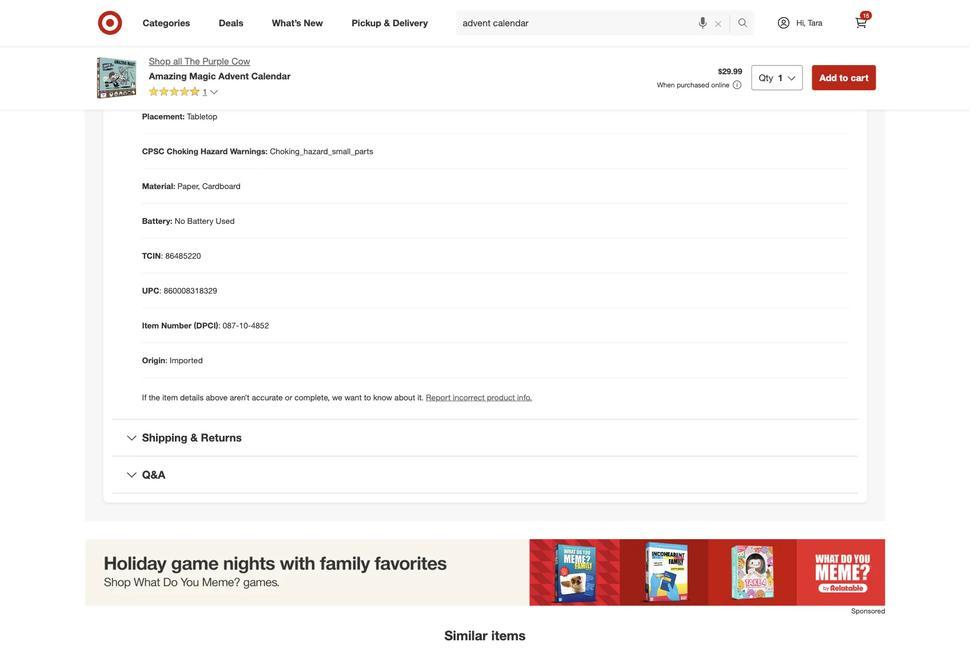 Task type: locate. For each thing, give the bounding box(es) containing it.
1 horizontal spatial to
[[840, 72, 849, 83]]

upc
[[142, 286, 159, 296]]

inches left (d) at the top left
[[365, 76, 389, 86]]

online
[[712, 81, 730, 89]]

aren't
[[230, 393, 250, 403]]

purchased
[[677, 81, 710, 89]]

want
[[345, 393, 362, 403]]

: left "86485220"
[[161, 251, 163, 261]]

material: paper, cardboard
[[142, 181, 241, 191]]

2 horizontal spatial inches
[[365, 76, 389, 86]]

0 vertical spatial to
[[840, 72, 849, 83]]

if
[[142, 393, 147, 403]]

what's new
[[272, 17, 323, 28]]

1 inches from the left
[[238, 76, 262, 86]]

0 horizontal spatial 1
[[203, 87, 207, 97]]

(overall):
[[189, 76, 223, 86]]

: for 86485220
[[161, 251, 163, 261]]

10-
[[239, 321, 251, 331]]

087-
[[223, 321, 239, 331]]

&
[[384, 17, 390, 28], [190, 431, 198, 445]]

(dpci)
[[194, 321, 218, 331]]

add to cart
[[820, 72, 869, 83]]

1 right qty
[[778, 72, 783, 83]]

battery
[[187, 216, 214, 226]]

returns
[[201, 431, 242, 445]]

what's new link
[[262, 10, 338, 35]]

dimensions (overall): 1.6 inches (h) x 11.6 inches (w) x 13.4 inches (d)
[[142, 76, 401, 86]]

11.6
[[283, 76, 298, 86]]

to right add
[[840, 72, 849, 83]]

placement: tabletop
[[142, 111, 218, 121]]

: left imported
[[165, 355, 168, 365]]

1 horizontal spatial &
[[384, 17, 390, 28]]

search
[[733, 18, 760, 29]]

new
[[304, 17, 323, 28]]

or
[[285, 393, 292, 403]]

x right (w)
[[341, 76, 345, 86]]

about
[[395, 393, 415, 403]]

incorrect
[[453, 393, 485, 403]]

tara
[[808, 18, 823, 28]]

report
[[426, 393, 451, 403]]

1 x from the left
[[276, 76, 281, 86]]

number
[[161, 321, 192, 331]]

: left 860008318329 on the top of the page
[[159, 286, 162, 296]]

shop all the purple cow amazing magic advent calendar
[[149, 56, 291, 81]]

1 horizontal spatial inches
[[301, 76, 324, 86]]

advent
[[218, 70, 249, 81]]

items
[[492, 628, 526, 644]]

1 horizontal spatial 1
[[778, 72, 783, 83]]

know
[[373, 393, 392, 403]]

sponsored
[[852, 607, 886, 616]]

1 link
[[149, 86, 219, 99]]

2 inches from the left
[[301, 76, 324, 86]]

0 vertical spatial &
[[384, 17, 390, 28]]

specifications button
[[112, 35, 858, 71]]

shipping & returns
[[142, 431, 242, 445]]

amazing
[[149, 70, 187, 81]]

1 vertical spatial to
[[364, 393, 371, 403]]

tabletop
[[187, 111, 218, 121]]

upc : 860008318329
[[142, 286, 217, 296]]

1 vertical spatial &
[[190, 431, 198, 445]]

x right (h)
[[276, 76, 281, 86]]

2 x from the left
[[341, 76, 345, 86]]

similar items
[[445, 628, 526, 644]]

it.
[[418, 393, 424, 403]]

the
[[149, 393, 160, 403]]

purple
[[203, 56, 229, 67]]

to right "want"
[[364, 393, 371, 403]]

to
[[840, 72, 849, 83], [364, 393, 371, 403]]

inches left (w)
[[301, 76, 324, 86]]

0 horizontal spatial x
[[276, 76, 281, 86]]

inches left (h)
[[238, 76, 262, 86]]

q&a button
[[112, 457, 858, 494]]

15 link
[[849, 10, 874, 35]]

deals link
[[209, 10, 258, 35]]

& right pickup
[[384, 17, 390, 28]]

1 vertical spatial 1
[[203, 87, 207, 97]]

x
[[276, 76, 281, 86], [341, 76, 345, 86]]

0 horizontal spatial &
[[190, 431, 198, 445]]

1 down (overall):
[[203, 87, 207, 97]]

origin
[[142, 355, 165, 365]]

deals
[[219, 17, 243, 28]]

:
[[161, 251, 163, 261], [159, 286, 162, 296], [218, 321, 221, 331], [165, 355, 168, 365]]

0 horizontal spatial to
[[364, 393, 371, 403]]

& for shipping
[[190, 431, 198, 445]]

3 inches from the left
[[365, 76, 389, 86]]

0 vertical spatial 1
[[778, 72, 783, 83]]

1 horizontal spatial x
[[341, 76, 345, 86]]

to inside button
[[840, 72, 849, 83]]

qty 1
[[759, 72, 783, 83]]

hazard
[[201, 146, 228, 156]]

inches
[[238, 76, 262, 86], [301, 76, 324, 86], [365, 76, 389, 86]]

& inside "dropdown button"
[[190, 431, 198, 445]]

used
[[216, 216, 235, 226]]

15
[[863, 12, 870, 19]]

0 horizontal spatial inches
[[238, 76, 262, 86]]

& left returns
[[190, 431, 198, 445]]



Task type: describe. For each thing, give the bounding box(es) containing it.
item
[[162, 393, 178, 403]]

cpsc choking hazard warnings: choking_hazard_small_parts
[[142, 146, 373, 156]]

similar items region
[[85, 540, 886, 651]]

pickup & delivery
[[352, 17, 428, 28]]

choking
[[167, 146, 198, 156]]

(h)
[[264, 76, 274, 86]]

cardboard
[[202, 181, 241, 191]]

shop
[[149, 56, 171, 67]]

material:
[[142, 181, 175, 191]]

q&a
[[142, 469, 165, 482]]

cpsc
[[142, 146, 165, 156]]

tcin : 86485220
[[142, 251, 201, 261]]

cow
[[232, 56, 250, 67]]

& for pickup
[[384, 17, 390, 28]]

delivery
[[393, 17, 428, 28]]

paper,
[[178, 181, 200, 191]]

hi,
[[797, 18, 806, 28]]

specifications
[[142, 46, 215, 59]]

: for 860008318329
[[159, 286, 162, 296]]

magic
[[189, 70, 216, 81]]

: left 087-
[[218, 321, 221, 331]]

when
[[657, 81, 675, 89]]

pickup
[[352, 17, 382, 28]]

when purchased online
[[657, 81, 730, 89]]

4852
[[251, 321, 269, 331]]

dimensions
[[142, 76, 187, 86]]

shipping & returns button
[[112, 420, 858, 457]]

pickup & delivery link
[[342, 10, 442, 35]]

(w)
[[326, 76, 339, 86]]

$29.99
[[719, 66, 743, 76]]

image of amazing magic advent calendar image
[[94, 55, 140, 101]]

placement:
[[142, 111, 185, 121]]

battery: no battery used
[[142, 216, 235, 226]]

product
[[487, 393, 515, 403]]

86485220
[[165, 251, 201, 261]]

origin : imported
[[142, 355, 203, 365]]

battery:
[[142, 216, 173, 226]]

calendar
[[251, 70, 291, 81]]

complete,
[[295, 393, 330, 403]]

choking_hazard_small_parts
[[270, 146, 373, 156]]

860008318329
[[164, 286, 217, 296]]

categories
[[143, 17, 190, 28]]

item
[[142, 321, 159, 331]]

add to cart button
[[813, 65, 876, 90]]

similar
[[445, 628, 488, 644]]

the
[[185, 56, 200, 67]]

report incorrect product info. button
[[426, 392, 532, 403]]

no
[[175, 216, 185, 226]]

we
[[332, 393, 343, 403]]

advertisement region
[[85, 540, 886, 607]]

tcin
[[142, 251, 161, 261]]

all
[[173, 56, 182, 67]]

(d)
[[391, 76, 401, 86]]

above
[[206, 393, 228, 403]]

item number (dpci) : 087-10-4852
[[142, 321, 269, 331]]

: for imported
[[165, 355, 168, 365]]

accurate
[[252, 393, 283, 403]]

details
[[180, 393, 204, 403]]

13.4
[[347, 76, 363, 86]]

info.
[[517, 393, 532, 403]]

What can we help you find? suggestions appear below search field
[[456, 10, 741, 35]]

shipping
[[142, 431, 187, 445]]

if the item details above aren't accurate or complete, we want to know about it. report incorrect product info.
[[142, 393, 532, 403]]

warnings:
[[230, 146, 268, 156]]

hi, tara
[[797, 18, 823, 28]]

qty
[[759, 72, 774, 83]]

add
[[820, 72, 837, 83]]

imported
[[170, 355, 203, 365]]

what's
[[272, 17, 301, 28]]



Task type: vqa. For each thing, say whether or not it's contained in the screenshot.
The - to the middle
no



